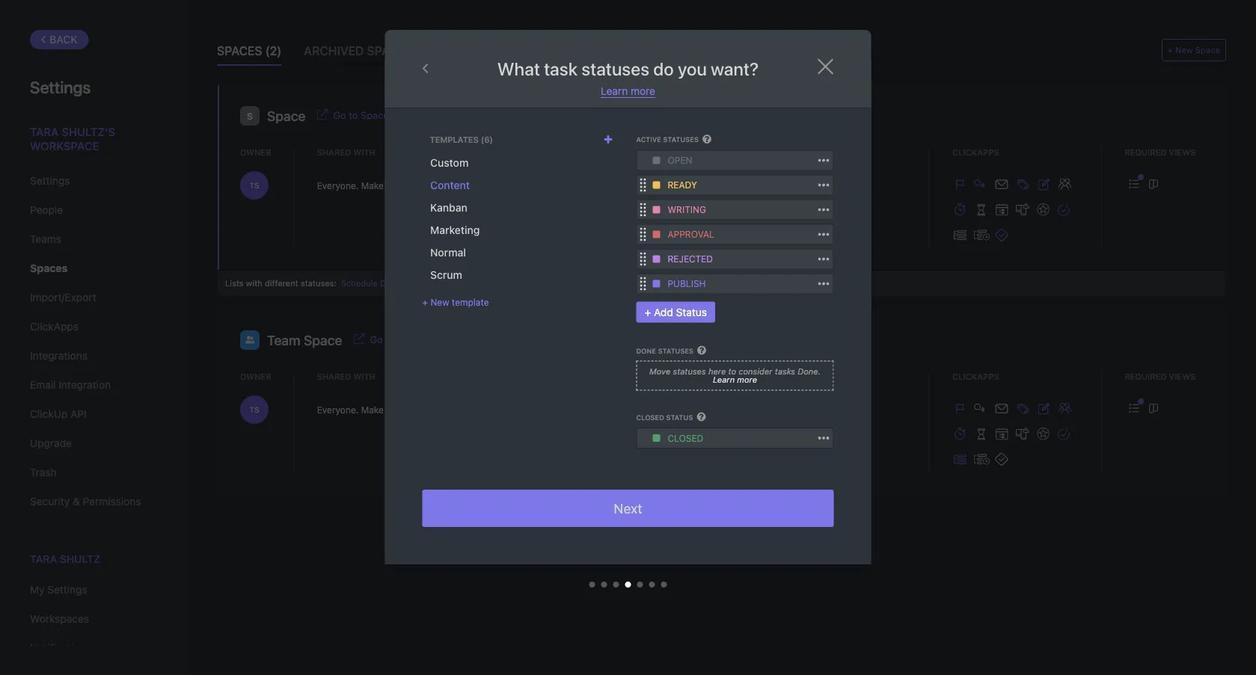 Task type: describe. For each thing, give the bounding box(es) containing it.
dropdown menu image for publish
[[653, 280, 660, 288]]

ready
[[668, 180, 697, 190]]

what task statuses do you want?
[[497, 58, 759, 79]]

with for space
[[353, 147, 376, 157]]

people
[[30, 204, 63, 216]]

clickup api link
[[30, 402, 156, 427]]

private for space
[[386, 180, 415, 191]]

rejected
[[668, 254, 713, 264]]

shultz's
[[62, 125, 115, 138]]

views for space
[[1169, 147, 1196, 157]]

everyone. for space
[[317, 180, 359, 191]]

go to space link for team space
[[370, 333, 426, 345]]

1 vertical spatial settings
[[30, 175, 70, 187]]

marketing
[[430, 224, 480, 236]]

go to space for space
[[333, 110, 389, 121]]

spaces for spaces
[[30, 262, 68, 275]]

email
[[30, 379, 56, 391]]

back link
[[30, 30, 89, 49]]

make for team space
[[361, 405, 384, 415]]

different
[[265, 278, 298, 288]]

api
[[70, 408, 87, 421]]

go for team space
[[370, 334, 383, 345]]

new for new template
[[431, 297, 449, 308]]

+ for + new space
[[1168, 45, 1173, 55]]

tara shultz
[[30, 553, 100, 566]]

what
[[497, 58, 540, 79]]

clickup
[[30, 408, 68, 421]]

archived spaces (0)
[[304, 44, 432, 58]]

next
[[614, 501, 643, 517]]

integration
[[59, 379, 111, 391]]

spaces for spaces (2)
[[217, 44, 262, 58]]

workspaces link
[[30, 607, 156, 632]]

dropdown menu image for open
[[653, 157, 660, 164]]

my settings link
[[30, 578, 156, 603]]

new for new space
[[1176, 45, 1193, 55]]

email integration link
[[30, 373, 156, 398]]

security
[[30, 496, 70, 508]]

workspaces
[[30, 613, 89, 626]]

progress
[[674, 405, 712, 413]]

to down lists with different statuses: schedule daily schedule daily
[[386, 334, 395, 345]]

approval
[[668, 229, 715, 240]]

teams link
[[30, 227, 156, 252]]

back
[[49, 33, 78, 46]]

here
[[709, 367, 726, 377]]

&
[[73, 496, 80, 508]]

move
[[650, 367, 671, 377]]

dropdown menu image for ready
[[653, 181, 660, 189]]

kanban
[[430, 202, 467, 214]]

go to space for team space
[[370, 334, 426, 345]]

security & permissions link
[[30, 489, 156, 515]]

team space
[[267, 332, 342, 349]]

to do in progress
[[637, 405, 712, 413]]

active statuses
[[636, 136, 699, 144]]

normal
[[430, 247, 466, 259]]

security & permissions
[[30, 496, 141, 508]]

status
[[676, 306, 707, 318]]

my settings
[[30, 584, 87, 597]]

0 vertical spatial learn more link
[[601, 85, 656, 98]]

import/export link
[[30, 285, 156, 311]]

trash
[[30, 467, 57, 479]]

to do complete
[[637, 181, 703, 189]]

make for space
[[361, 180, 384, 191]]

custom
[[430, 157, 468, 169]]

consider
[[739, 367, 773, 377]]

integrations link
[[30, 343, 156, 369]]

email integration
[[30, 379, 111, 391]]

active
[[636, 136, 661, 144]]

move statuses here to consider tasks done. learn more
[[650, 367, 821, 385]]

(6)
[[481, 135, 493, 145]]

everyone. for team space
[[317, 405, 359, 415]]

shared for space
[[317, 147, 351, 157]]

(0)
[[415, 44, 432, 58]]

statuses for space
[[634, 147, 677, 157]]

lists with different statuses: schedule daily schedule daily
[[225, 278, 462, 288]]

you
[[678, 58, 707, 79]]

everyone. make private for team space
[[317, 405, 415, 415]]

upgrade link
[[30, 431, 156, 456]]

writing
[[668, 205, 706, 215]]

learn more
[[601, 85, 656, 97]]

dropdown menu image for rejected
[[653, 255, 660, 263]]

want?
[[711, 58, 759, 79]]

integrations
[[30, 350, 88, 362]]

do for space
[[648, 181, 659, 189]]

teams
[[30, 233, 61, 245]]

tara shultz's workspace
[[30, 125, 115, 153]]

done statuses
[[636, 347, 694, 355]]

+ add status
[[645, 306, 707, 318]]

statuses for team space
[[634, 372, 677, 382]]

status
[[666, 414, 693, 422]]



Task type: locate. For each thing, give the bounding box(es) containing it.
tasks
[[775, 367, 795, 377]]

2 shared with from the top
[[317, 372, 376, 382]]

required views for team space
[[1125, 372, 1196, 382]]

0 vertical spatial more
[[631, 85, 656, 97]]

statuses down active
[[634, 147, 677, 157]]

0 vertical spatial learn
[[601, 85, 628, 97]]

1 horizontal spatial spaces
[[217, 44, 262, 58]]

0 vertical spatial dropdown menu image
[[653, 181, 660, 189]]

settings
[[30, 77, 91, 97], [30, 175, 70, 187], [47, 584, 87, 597]]

2 vertical spatial do
[[648, 405, 659, 413]]

owner
[[240, 147, 271, 157], [240, 372, 271, 382]]

space
[[1196, 45, 1221, 55], [267, 108, 306, 124], [361, 110, 389, 121], [304, 332, 342, 349], [397, 334, 426, 345]]

statuses down done statuses
[[634, 372, 677, 382]]

closed down to do in progress
[[636, 414, 664, 422]]

private for team space
[[386, 405, 415, 415]]

statuses inside move statuses here to consider tasks done. learn more
[[673, 367, 706, 377]]

clickapps for space
[[953, 147, 999, 157]]

shared with for space
[[317, 147, 376, 157]]

1 schedule from the left
[[341, 278, 378, 288]]

spaces down teams
[[30, 262, 68, 275]]

open
[[668, 155, 693, 166]]

settings right my
[[47, 584, 87, 597]]

2 tara from the top
[[30, 553, 57, 566]]

0 vertical spatial go to space link
[[333, 108, 389, 121]]

go to space down archived spaces (0)
[[333, 110, 389, 121]]

closed status
[[636, 414, 693, 422]]

0 vertical spatial shared
[[317, 147, 351, 157]]

0 horizontal spatial learn
[[601, 85, 628, 97]]

trash link
[[30, 460, 156, 486]]

lists
[[225, 278, 244, 288]]

shared
[[317, 147, 351, 157], [317, 372, 351, 382]]

spaces inside the settings element
[[30, 262, 68, 275]]

1 vertical spatial learn
[[713, 375, 735, 385]]

shared with for team space
[[317, 372, 376, 382]]

2 vertical spatial settings
[[47, 584, 87, 597]]

2 required from the top
[[1125, 372, 1167, 382]]

settings link
[[30, 168, 156, 194]]

1 vertical spatial do
[[648, 181, 659, 189]]

my
[[30, 584, 45, 597]]

1 dropdown menu image from the top
[[653, 181, 660, 189]]

schedule up + new template
[[404, 278, 440, 288]]

0 vertical spatial new
[[1176, 45, 1193, 55]]

content
[[430, 179, 470, 192]]

+ for + add status
[[645, 306, 651, 318]]

1 vertical spatial required views
[[1125, 372, 1196, 382]]

spaces
[[217, 44, 262, 58], [367, 44, 412, 58], [30, 262, 68, 275]]

1 statuses from the top
[[634, 147, 677, 157]]

0 vertical spatial everyone. make private
[[317, 180, 415, 191]]

1 vertical spatial tara
[[30, 553, 57, 566]]

workspace
[[30, 140, 99, 153]]

1 horizontal spatial go
[[370, 334, 383, 345]]

owner for space
[[240, 147, 271, 157]]

user group image
[[245, 336, 255, 344]]

import/export
[[30, 291, 96, 304]]

spaces left (2) at the left top of the page
[[217, 44, 262, 58]]

statuses
[[634, 147, 677, 157], [634, 372, 677, 382]]

templates (6)
[[430, 135, 493, 145]]

next button
[[422, 490, 834, 528]]

permissions
[[83, 496, 141, 508]]

go down archived
[[333, 110, 346, 121]]

1 vertical spatial go
[[370, 334, 383, 345]]

upgrade
[[30, 437, 72, 450]]

done
[[636, 347, 656, 355]]

tara for tara shultz
[[30, 553, 57, 566]]

1 vertical spatial required
[[1125, 372, 1167, 382]]

to right here
[[729, 367, 736, 377]]

1 vertical spatial clickapps
[[30, 321, 79, 333]]

learn more link
[[601, 85, 656, 98], [713, 375, 757, 385]]

+
[[1168, 45, 1173, 55], [422, 297, 428, 308], [645, 306, 651, 318]]

with for team space
[[353, 372, 376, 382]]

dropdown menu image left ready
[[653, 181, 660, 189]]

1 vertical spatial make
[[361, 405, 384, 415]]

archived
[[304, 44, 364, 58]]

dropdown menu image left the 'approval' in the top of the page
[[653, 231, 660, 238]]

dropdown menu image down active
[[653, 157, 660, 164]]

2 dropdown menu image from the top
[[653, 206, 660, 214]]

tara
[[30, 125, 59, 138], [30, 553, 57, 566]]

clickapps inside the settings element
[[30, 321, 79, 333]]

0 vertical spatial go to space
[[333, 110, 389, 121]]

do left ready
[[648, 181, 659, 189]]

1 horizontal spatial +
[[645, 306, 651, 318]]

2 dropdown menu image from the top
[[653, 231, 660, 238]]

2 views from the top
[[1169, 372, 1196, 382]]

1 vertical spatial owner
[[240, 372, 271, 382]]

schedule right the statuses: at the top
[[341, 278, 378, 288]]

tara for tara shultz's workspace
[[30, 125, 59, 138]]

0 vertical spatial views
[[1169, 147, 1196, 157]]

daily
[[380, 278, 399, 288], [442, 278, 462, 288]]

views
[[1169, 147, 1196, 157], [1169, 372, 1196, 382]]

more
[[631, 85, 656, 97], [737, 375, 757, 385]]

1 vertical spatial new
[[431, 297, 449, 308]]

learn inside move statuses here to consider tasks done. learn more
[[713, 375, 735, 385]]

to
[[349, 110, 358, 121], [637, 181, 646, 189], [386, 334, 395, 345], [729, 367, 736, 377], [637, 405, 646, 413]]

4 dropdown menu image from the top
[[653, 280, 660, 288]]

dropdown menu image up add
[[653, 280, 660, 288]]

1 shared from the top
[[317, 147, 351, 157]]

2 required views from the top
[[1125, 372, 1196, 382]]

new
[[1176, 45, 1193, 55], [431, 297, 449, 308]]

closed for closed
[[668, 433, 704, 444]]

1 vertical spatial go to space
[[370, 334, 426, 345]]

notifications link
[[30, 636, 156, 662]]

2 statuses from the top
[[634, 372, 677, 382]]

0 vertical spatial clickapps
[[953, 147, 999, 157]]

dropdown menu image left rejected
[[653, 255, 660, 263]]

spaces (2)
[[217, 44, 282, 58]]

learn left consider
[[713, 375, 735, 385]]

go for space
[[333, 110, 346, 121]]

clickapps
[[953, 147, 999, 157], [30, 321, 79, 333], [953, 372, 999, 382]]

go to space
[[333, 110, 389, 121], [370, 334, 426, 345]]

everyone. make private for space
[[317, 180, 415, 191]]

0 horizontal spatial go
[[333, 110, 346, 121]]

0 horizontal spatial daily
[[380, 278, 399, 288]]

0 vertical spatial settings
[[30, 77, 91, 97]]

spaces left (0)
[[367, 44, 412, 58]]

0 horizontal spatial learn more link
[[601, 85, 656, 98]]

statuses up 'open'
[[663, 136, 699, 144]]

settings down back link
[[30, 77, 91, 97]]

daily left scrum
[[380, 278, 399, 288]]

2 vertical spatial with
[[353, 372, 376, 382]]

go to space down + new template
[[370, 334, 426, 345]]

1 vertical spatial with
[[246, 278, 262, 288]]

with
[[353, 147, 376, 157], [246, 278, 262, 288], [353, 372, 376, 382]]

1 horizontal spatial more
[[737, 375, 757, 385]]

shultz
[[60, 553, 100, 566]]

to up closed status
[[637, 405, 646, 413]]

+ new template
[[422, 297, 489, 308]]

required views
[[1125, 147, 1196, 157], [1125, 372, 1196, 382]]

2 private from the top
[[386, 405, 415, 415]]

learn more link down the what task statuses do you want?
[[601, 85, 656, 98]]

3 dropdown menu image from the top
[[653, 255, 660, 263]]

1 vertical spatial everyone. make private
[[317, 405, 415, 415]]

dropdown menu image for writing
[[653, 206, 660, 214]]

shared for team space
[[317, 372, 351, 382]]

to down archived spaces (0)
[[349, 110, 358, 121]]

scrum
[[430, 269, 462, 281]]

more down the what task statuses do you want?
[[631, 85, 656, 97]]

0 horizontal spatial spaces
[[30, 262, 68, 275]]

notifications
[[30, 643, 91, 655]]

1 make from the top
[[361, 180, 384, 191]]

clickapps for team space
[[953, 372, 999, 382]]

dropdown menu image
[[653, 181, 660, 189], [653, 206, 660, 214]]

settings up people
[[30, 175, 70, 187]]

required views for space
[[1125, 147, 1196, 157]]

learn
[[601, 85, 628, 97], [713, 375, 735, 385]]

clickapps link
[[30, 314, 156, 340]]

closed down status
[[668, 433, 704, 444]]

2 daily from the left
[[442, 278, 462, 288]]

done.
[[798, 367, 821, 377]]

0 vertical spatial owner
[[240, 147, 271, 157]]

private
[[386, 180, 415, 191], [386, 405, 415, 415]]

learn down the what task statuses do you want?
[[601, 85, 628, 97]]

spaces link
[[30, 256, 156, 281]]

0 vertical spatial make
[[361, 180, 384, 191]]

clickup api
[[30, 408, 87, 421]]

0 horizontal spatial new
[[431, 297, 449, 308]]

go to space link for space
[[333, 108, 389, 121]]

owner for team space
[[240, 372, 271, 382]]

dropdown menu image for approval
[[653, 231, 660, 238]]

1 shared with from the top
[[317, 147, 376, 157]]

1 vertical spatial shared
[[317, 372, 351, 382]]

0 horizontal spatial +
[[422, 297, 428, 308]]

0 vertical spatial with
[[353, 147, 376, 157]]

daily up + new template
[[442, 278, 462, 288]]

in
[[665, 405, 672, 413]]

statuses for done
[[658, 347, 694, 355]]

2 schedule from the left
[[404, 278, 440, 288]]

make
[[361, 180, 384, 191], [361, 405, 384, 415]]

publish
[[668, 279, 706, 289]]

do left you
[[654, 58, 674, 79]]

1 horizontal spatial learn
[[713, 375, 735, 385]]

settings element
[[0, 0, 187, 676]]

0 horizontal spatial schedule
[[341, 278, 378, 288]]

statuses up learn more
[[582, 58, 650, 79]]

dropdown menu image down 'to do complete'
[[653, 206, 660, 214]]

0 vertical spatial private
[[386, 180, 415, 191]]

required for team space
[[1125, 372, 1167, 382]]

statuses up move
[[658, 347, 694, 355]]

+ for + new template
[[422, 297, 428, 308]]

views for team space
[[1169, 372, 1196, 382]]

0 vertical spatial required
[[1125, 147, 1167, 157]]

1 private from the top
[[386, 180, 415, 191]]

new inside 'what task statuses do you want?' dialog
[[431, 297, 449, 308]]

0 vertical spatial tara
[[30, 125, 59, 138]]

add
[[654, 306, 673, 318]]

1 required from the top
[[1125, 147, 1167, 157]]

1 tara from the top
[[30, 125, 59, 138]]

1 horizontal spatial daily
[[442, 278, 462, 288]]

templates
[[430, 135, 479, 145]]

everyone. make private
[[317, 180, 415, 191], [317, 405, 415, 415]]

1 vertical spatial more
[[737, 375, 757, 385]]

complete
[[665, 181, 703, 189]]

0 vertical spatial required views
[[1125, 147, 1196, 157]]

more right here
[[737, 375, 757, 385]]

statuses for active
[[663, 136, 699, 144]]

0 vertical spatial do
[[654, 58, 674, 79]]

statuses left here
[[673, 367, 706, 377]]

do
[[654, 58, 674, 79], [648, 181, 659, 189], [648, 405, 659, 413]]

statuses:
[[301, 278, 337, 288]]

template
[[452, 297, 489, 308]]

1 horizontal spatial schedule
[[404, 278, 440, 288]]

0 vertical spatial everyone.
[[317, 180, 359, 191]]

do inside dialog
[[654, 58, 674, 79]]

1 required views from the top
[[1125, 147, 1196, 157]]

1 views from the top
[[1169, 147, 1196, 157]]

do up closed status
[[648, 405, 659, 413]]

go to space link down archived spaces (0)
[[333, 108, 389, 121]]

tara inside tara shultz's workspace
[[30, 125, 59, 138]]

2 everyone. from the top
[[317, 405, 359, 415]]

1 horizontal spatial learn more link
[[713, 375, 757, 385]]

1 vertical spatial everyone.
[[317, 405, 359, 415]]

+ new space
[[1168, 45, 1221, 55]]

2 owner from the top
[[240, 372, 271, 382]]

1 dropdown menu image from the top
[[653, 157, 660, 164]]

tara up 'workspace'
[[30, 125, 59, 138]]

task
[[544, 58, 578, 79]]

closed for closed status
[[636, 414, 664, 422]]

learn more link left tasks
[[713, 375, 757, 385]]

go down lists with different statuses: schedule daily schedule daily
[[370, 334, 383, 345]]

2 shared from the top
[[317, 372, 351, 382]]

1 vertical spatial go to space link
[[370, 333, 426, 345]]

2 make from the top
[[361, 405, 384, 415]]

required
[[1125, 147, 1167, 157], [1125, 372, 1167, 382]]

statuses
[[582, 58, 650, 79], [663, 136, 699, 144], [658, 347, 694, 355], [673, 367, 706, 377]]

0 vertical spatial statuses
[[634, 147, 677, 157]]

do for team space
[[648, 405, 659, 413]]

tara up my
[[30, 553, 57, 566]]

1 everyone. make private from the top
[[317, 180, 415, 191]]

0 horizontal spatial closed
[[636, 414, 664, 422]]

1 vertical spatial learn more link
[[713, 375, 757, 385]]

1 vertical spatial statuses
[[634, 372, 677, 382]]

to left ready
[[637, 181, 646, 189]]

go to space link down + new template
[[370, 333, 426, 345]]

1 owner from the top
[[240, 147, 271, 157]]

1 horizontal spatial closed
[[668, 433, 704, 444]]

2 horizontal spatial spaces
[[367, 44, 412, 58]]

0 horizontal spatial more
[[631, 85, 656, 97]]

2 everyone. make private from the top
[[317, 405, 415, 415]]

dropdown menu image
[[653, 157, 660, 164], [653, 231, 660, 238], [653, 255, 660, 263], [653, 280, 660, 288]]

statuses for move
[[673, 367, 706, 377]]

more inside move statuses here to consider tasks done. learn more
[[737, 375, 757, 385]]

what task statuses do you want? dialog
[[385, 30, 871, 602]]

0 vertical spatial closed
[[636, 414, 664, 422]]

(2)
[[265, 44, 282, 58]]

1 daily from the left
[[380, 278, 399, 288]]

go to space link
[[333, 108, 389, 121], [370, 333, 426, 345]]

1 vertical spatial shared with
[[317, 372, 376, 382]]

1 vertical spatial views
[[1169, 372, 1196, 382]]

1 everyone. from the top
[[317, 180, 359, 191]]

2 horizontal spatial +
[[1168, 45, 1173, 55]]

1 vertical spatial closed
[[668, 433, 704, 444]]

required for space
[[1125, 147, 1167, 157]]

2 vertical spatial clickapps
[[953, 372, 999, 382]]

0 vertical spatial go
[[333, 110, 346, 121]]

0 vertical spatial shared with
[[317, 147, 376, 157]]

to inside move statuses here to consider tasks done. learn more
[[729, 367, 736, 377]]

team
[[267, 332, 301, 349]]

1 vertical spatial dropdown menu image
[[653, 206, 660, 214]]

1 horizontal spatial new
[[1176, 45, 1193, 55]]

people link
[[30, 198, 156, 223]]

1 vertical spatial private
[[386, 405, 415, 415]]

everyone.
[[317, 180, 359, 191], [317, 405, 359, 415]]



Task type: vqa. For each thing, say whether or not it's contained in the screenshot.
tree at left
no



